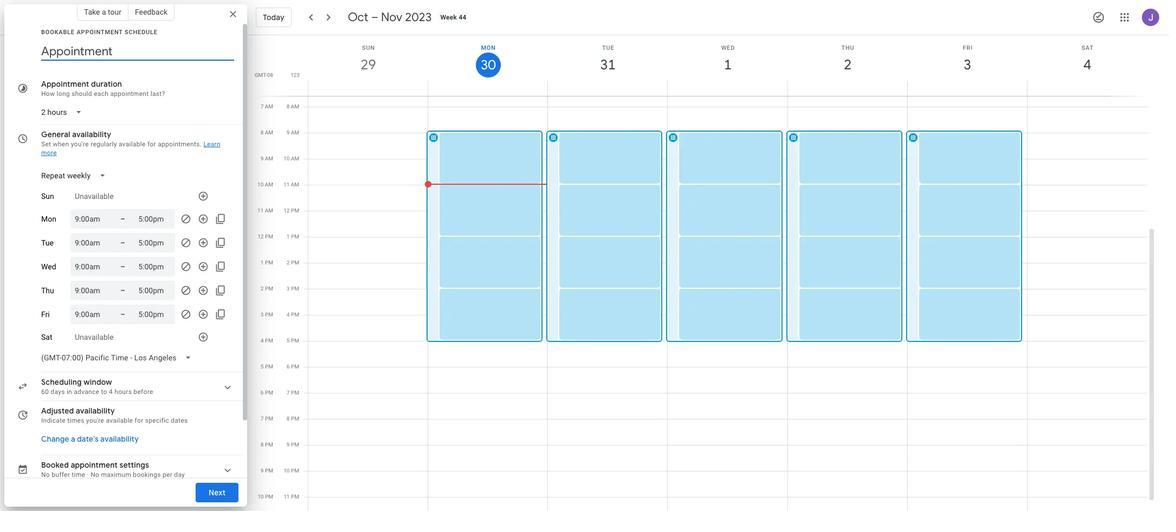Task type: describe. For each thing, give the bounding box(es) containing it.
fri for fri 3
[[963, 44, 973, 52]]

0 horizontal spatial 6
[[261, 390, 264, 396]]

123
[[291, 72, 300, 78]]

bookable
[[41, 29, 75, 36]]

0 vertical spatial 2 pm
[[287, 260, 299, 266]]

0 vertical spatial 7
[[261, 104, 264, 110]]

End time on Thursdays text field
[[138, 284, 171, 297]]

set when you're regularly available for appointments.
[[41, 140, 202, 148]]

1 horizontal spatial 3
[[287, 286, 290, 292]]

1 vertical spatial 10 pm
[[258, 494, 273, 500]]

1 vertical spatial 7 pm
[[261, 416, 273, 422]]

1 vertical spatial 5
[[261, 364, 264, 370]]

0 vertical spatial available
[[119, 140, 146, 148]]

4 inside scheduling window 60 days in advance to 4 hours before
[[109, 388, 113, 396]]

bookable appointment schedule
[[41, 29, 158, 36]]

2 inside thu 2
[[843, 56, 851, 74]]

44
[[459, 14, 467, 21]]

next button
[[196, 480, 239, 506]]

available inside adjusted availability indicate times you're available for specific dates
[[106, 417, 133, 424]]

per
[[163, 471, 172, 479]]

week 44
[[440, 14, 467, 21]]

learn more link
[[41, 140, 221, 157]]

hours
[[115, 388, 132, 396]]

0 vertical spatial 11
[[284, 182, 290, 188]]

last?
[[151, 90, 165, 98]]

mon for mon 30
[[481, 44, 496, 52]]

set
[[41, 140, 51, 148]]

Start time on Wednesdays text field
[[75, 260, 107, 273]]

29
[[360, 56, 375, 74]]

gmt-08
[[255, 72, 273, 78]]

End time on Wednesdays text field
[[138, 260, 171, 273]]

0 horizontal spatial 9 pm
[[261, 468, 273, 474]]

wed 1
[[721, 44, 735, 74]]

dates
[[171, 417, 188, 424]]

thursday, november 2 element
[[835, 53, 860, 78]]

a for change
[[71, 434, 75, 444]]

indicate
[[41, 417, 66, 424]]

60
[[41, 388, 49, 396]]

general availability
[[41, 130, 111, 139]]

before
[[134, 388, 153, 396]]

2 vertical spatial 3
[[261, 312, 264, 318]]

adjusted availability indicate times you're available for specific dates
[[41, 406, 188, 424]]

0 horizontal spatial 2 pm
[[261, 286, 273, 292]]

sun for sun 29
[[362, 44, 375, 52]]

1 horizontal spatial 5 pm
[[287, 338, 299, 344]]

0 vertical spatial 5
[[287, 338, 290, 344]]

1 vertical spatial 2
[[287, 260, 290, 266]]

window
[[84, 377, 112, 387]]

change a date's availability
[[41, 434, 139, 444]]

sat for sat 4
[[1082, 44, 1094, 52]]

days
[[51, 388, 65, 396]]

1 vertical spatial 11 am
[[258, 208, 273, 214]]

specific
[[145, 417, 169, 424]]

feedback
[[135, 8, 168, 16]]

learn
[[204, 140, 221, 148]]

7 am
[[261, 104, 273, 110]]

unavailable for sat
[[75, 333, 114, 342]]

·
[[87, 471, 89, 479]]

date's
[[77, 434, 99, 444]]

fri for fri
[[41, 310, 50, 319]]

Start time on Thursdays text field
[[75, 284, 107, 297]]

0 vertical spatial 6 pm
[[287, 364, 299, 370]]

bookings
[[133, 471, 161, 479]]

Start time on Fridays text field
[[75, 308, 107, 321]]

monday, october 30, today element
[[476, 53, 501, 78]]

nov
[[381, 10, 402, 25]]

0 vertical spatial 9 pm
[[287, 442, 299, 448]]

2023
[[405, 10, 432, 25]]

next
[[209, 488, 226, 498]]

a for take
[[102, 8, 106, 16]]

1 vertical spatial 10 am
[[258, 182, 273, 188]]

time
[[72, 471, 85, 479]]

week
[[440, 14, 457, 21]]

1 vertical spatial 5 pm
[[261, 364, 273, 370]]

0 vertical spatial 1 pm
[[287, 234, 299, 240]]

scheduling
[[41, 377, 82, 387]]

1 vertical spatial 3 pm
[[261, 312, 273, 318]]

thu for thu
[[41, 286, 54, 295]]

1 vertical spatial 4 pm
[[261, 338, 273, 344]]

availability for adjusted
[[76, 406, 115, 416]]

– for thu
[[120, 286, 125, 295]]

1 vertical spatial 12
[[258, 234, 264, 240]]

take a tour
[[84, 8, 121, 16]]

3 column header
[[907, 35, 1028, 96]]

2 column header
[[787, 35, 908, 96]]

oct – nov 2023
[[348, 10, 432, 25]]

thu 2
[[842, 44, 855, 74]]

31
[[600, 56, 615, 74]]

maximum
[[101, 471, 131, 479]]

when
[[53, 140, 69, 148]]

2 vertical spatial 7
[[261, 416, 264, 422]]

learn more
[[41, 140, 221, 157]]

sun for sun
[[41, 192, 54, 201]]

regularly
[[91, 140, 117, 148]]

0 vertical spatial 10 pm
[[284, 468, 299, 474]]

1 no from the left
[[41, 471, 50, 479]]

appointment
[[41, 79, 89, 89]]

0 vertical spatial 12 pm
[[284, 208, 299, 214]]

sat 4
[[1082, 44, 1094, 74]]

08
[[267, 72, 273, 78]]

End time on Fridays text field
[[138, 308, 171, 321]]

duration
[[91, 79, 122, 89]]

0 vertical spatial 4 pm
[[287, 312, 299, 318]]

0 vertical spatial 10 am
[[284, 156, 299, 162]]

1 vertical spatial 12 pm
[[258, 234, 273, 240]]

advance
[[74, 388, 99, 396]]

today
[[263, 12, 284, 22]]

1 horizontal spatial 6
[[287, 364, 290, 370]]

1 vertical spatial 8 pm
[[261, 442, 273, 448]]

2 no from the left
[[91, 471, 99, 479]]



Task type: vqa. For each thing, say whether or not it's contained in the screenshot.
'27' 'element'
no



Task type: locate. For each thing, give the bounding box(es) containing it.
6
[[287, 364, 290, 370], [261, 390, 264, 396]]

0 horizontal spatial sun
[[41, 192, 54, 201]]

0 horizontal spatial a
[[71, 434, 75, 444]]

for left appointments.
[[147, 140, 156, 148]]

booked
[[41, 460, 69, 470]]

a
[[102, 8, 106, 16], [71, 434, 75, 444]]

wednesday, november 1 element
[[716, 53, 741, 78]]

1 vertical spatial 9 pm
[[261, 468, 273, 474]]

1 horizontal spatial 9 pm
[[287, 442, 299, 448]]

availability inside button
[[100, 434, 139, 444]]

1 horizontal spatial 12 pm
[[284, 208, 299, 214]]

0 vertical spatial 11 am
[[284, 182, 299, 188]]

1 horizontal spatial mon
[[481, 44, 496, 52]]

should
[[72, 90, 92, 98]]

wed up wednesday, november 1 element
[[721, 44, 735, 52]]

appointment
[[110, 90, 149, 98], [71, 460, 118, 470]]

10 pm left '11 pm'
[[258, 494, 273, 500]]

1 pm
[[287, 234, 299, 240], [261, 260, 273, 266]]

1 vertical spatial you're
[[86, 417, 104, 424]]

long
[[57, 90, 70, 98]]

3
[[963, 56, 971, 74], [287, 286, 290, 292], [261, 312, 264, 318]]

1 vertical spatial mon
[[41, 215, 56, 223]]

0 horizontal spatial for
[[135, 417, 143, 424]]

you're inside adjusted availability indicate times you're available for specific dates
[[86, 417, 104, 424]]

1 vertical spatial sun
[[41, 192, 54, 201]]

– left end time on mondays text box
[[120, 215, 125, 223]]

– right oct
[[371, 10, 378, 25]]

9 pm
[[287, 442, 299, 448], [261, 468, 273, 474]]

1 horizontal spatial 1
[[287, 234, 290, 240]]

unavailable for sun
[[75, 192, 114, 201]]

today button
[[256, 4, 292, 30]]

oct
[[348, 10, 368, 25]]

2 horizontal spatial 3
[[963, 56, 971, 74]]

Start time on Mondays text field
[[75, 213, 107, 226]]

mon left start time on mondays text box
[[41, 215, 56, 223]]

7
[[261, 104, 264, 110], [287, 390, 290, 396], [261, 416, 264, 422]]

0 horizontal spatial 6 pm
[[261, 390, 273, 396]]

no
[[41, 471, 50, 479], [91, 471, 99, 479]]

thu for thu 2
[[842, 44, 855, 52]]

tuesday, october 31 element
[[596, 53, 621, 78]]

4 column header
[[1027, 35, 1148, 96]]

no right ·
[[91, 471, 99, 479]]

1 horizontal spatial 5
[[287, 338, 290, 344]]

1 horizontal spatial sat
[[1082, 44, 1094, 52]]

1 horizontal spatial 1 pm
[[287, 234, 299, 240]]

in
[[67, 388, 72, 396]]

2 vertical spatial availability
[[100, 434, 139, 444]]

0 vertical spatial 3
[[963, 56, 971, 74]]

tue 31
[[600, 44, 615, 74]]

– right 'start time on tuesdays' text box
[[120, 239, 125, 247]]

a inside take a tour button
[[102, 8, 106, 16]]

fri left the start time on fridays text field
[[41, 310, 50, 319]]

available right regularly
[[119, 140, 146, 148]]

availability down 'to'
[[76, 406, 115, 416]]

None field
[[37, 102, 91, 122], [37, 166, 114, 185], [37, 348, 200, 368], [37, 102, 91, 122], [37, 166, 114, 185], [37, 348, 200, 368]]

1 horizontal spatial 10 pm
[[284, 468, 299, 474]]

0 horizontal spatial 8 pm
[[261, 442, 273, 448]]

sat for sat
[[41, 333, 52, 342]]

1 column header
[[668, 35, 788, 96]]

10 am
[[284, 156, 299, 162], [258, 182, 273, 188]]

0 vertical spatial thu
[[842, 44, 855, 52]]

1 horizontal spatial thu
[[842, 44, 855, 52]]

30 column header
[[428, 35, 548, 96]]

general
[[41, 130, 70, 139]]

a inside change a date's availability button
[[71, 434, 75, 444]]

appointment
[[77, 29, 123, 36]]

sat
[[1082, 44, 1094, 52], [41, 333, 52, 342]]

thu inside '2' column header
[[842, 44, 855, 52]]

1 horizontal spatial 3 pm
[[287, 286, 299, 292]]

1 vertical spatial 9 am
[[261, 156, 273, 162]]

2
[[843, 56, 851, 74], [287, 260, 290, 266], [261, 286, 264, 292]]

tue for tue 31
[[602, 44, 614, 52]]

0 horizontal spatial 2
[[261, 286, 264, 292]]

7 pm
[[287, 390, 299, 396], [261, 416, 273, 422]]

no down booked
[[41, 471, 50, 479]]

0 vertical spatial 12
[[284, 208, 290, 214]]

10 pm up '11 pm'
[[284, 468, 299, 474]]

1 horizontal spatial 12
[[284, 208, 290, 214]]

8 am down 7 am
[[261, 130, 273, 136]]

0 vertical spatial 8 am
[[287, 104, 299, 110]]

1
[[723, 56, 731, 74], [287, 234, 290, 240], [261, 260, 264, 266]]

4 pm
[[287, 312, 299, 318], [261, 338, 273, 344]]

unavailable
[[75, 192, 114, 201], [75, 333, 114, 342]]

sat inside 4 column header
[[1082, 44, 1094, 52]]

0 horizontal spatial 8 am
[[261, 130, 273, 136]]

available down the hours
[[106, 417, 133, 424]]

tue left 'start time on tuesdays' text box
[[41, 239, 54, 247]]

sunday, october 29 element
[[356, 53, 381, 78]]

sun up 29
[[362, 44, 375, 52]]

Add title text field
[[41, 43, 234, 60]]

1 vertical spatial 1
[[287, 234, 290, 240]]

adjusted
[[41, 406, 74, 416]]

thu up thursday, november 2 element
[[842, 44, 855, 52]]

– for wed
[[120, 262, 125, 271]]

5 pm
[[287, 338, 299, 344], [261, 364, 273, 370]]

availability
[[72, 130, 111, 139], [76, 406, 115, 416], [100, 434, 139, 444]]

0 horizontal spatial 5
[[261, 364, 264, 370]]

0 horizontal spatial 7 pm
[[261, 416, 273, 422]]

0 vertical spatial mon
[[481, 44, 496, 52]]

0 vertical spatial 8 pm
[[287, 416, 299, 422]]

wed for wed
[[41, 262, 56, 271]]

availability for general
[[72, 130, 111, 139]]

sat up saturday, november 4 element
[[1082, 44, 1094, 52]]

take
[[84, 8, 100, 16]]

day
[[174, 471, 185, 479]]

3 inside the fri 3
[[963, 56, 971, 74]]

take a tour button
[[77, 3, 128, 21]]

sun inside sun 29
[[362, 44, 375, 52]]

tue inside the tue 31
[[602, 44, 614, 52]]

wed inside 1 column header
[[721, 44, 735, 52]]

a left tour at the left top of the page
[[102, 8, 106, 16]]

0 vertical spatial appointment
[[110, 90, 149, 98]]

1 horizontal spatial wed
[[721, 44, 735, 52]]

9 am
[[287, 130, 299, 136], [261, 156, 273, 162]]

grid
[[252, 35, 1156, 511]]

feedback button
[[128, 3, 175, 21]]

more
[[41, 149, 57, 157]]

1 unavailable from the top
[[75, 192, 114, 201]]

1 vertical spatial appointment
[[71, 460, 118, 470]]

appointment inside appointment duration how long should each appointment last?
[[110, 90, 149, 98]]

gmt-
[[255, 72, 267, 78]]

– for tue
[[120, 239, 125, 247]]

29 column header
[[308, 35, 428, 96]]

each
[[94, 90, 109, 98]]

1 horizontal spatial sun
[[362, 44, 375, 52]]

1 vertical spatial fri
[[41, 310, 50, 319]]

1 horizontal spatial 9 am
[[287, 130, 299, 136]]

2 vertical spatial 1
[[261, 260, 264, 266]]

0 vertical spatial 7 pm
[[287, 390, 299, 396]]

appointment duration how long should each appointment last?
[[41, 79, 165, 98]]

appointments.
[[158, 140, 202, 148]]

2 horizontal spatial 1
[[723, 56, 731, 74]]

unavailable down the start time on fridays text field
[[75, 333, 114, 342]]

1 vertical spatial 6
[[261, 390, 264, 396]]

booked appointment settings no buffer time · no maximum bookings per day
[[41, 460, 185, 479]]

availability up regularly
[[72, 130, 111, 139]]

a left the date's
[[71, 434, 75, 444]]

1 horizontal spatial 2
[[287, 260, 290, 266]]

fri up friday, november 3 element
[[963, 44, 973, 52]]

mon inside 'mon 30'
[[481, 44, 496, 52]]

11 pm
[[284, 494, 299, 500]]

schedule
[[125, 29, 158, 36]]

1 horizontal spatial 8 am
[[287, 104, 299, 110]]

0 horizontal spatial 4 pm
[[261, 338, 273, 344]]

0 vertical spatial 3 pm
[[287, 286, 299, 292]]

availability down adjusted availability indicate times you're available for specific dates
[[100, 434, 139, 444]]

0 horizontal spatial tue
[[41, 239, 54, 247]]

1 vertical spatial 1 pm
[[261, 260, 273, 266]]

1 vertical spatial sat
[[41, 333, 52, 342]]

1 horizontal spatial tue
[[602, 44, 614, 52]]

0 vertical spatial 2
[[843, 56, 851, 74]]

for left specific
[[135, 417, 143, 424]]

pm
[[291, 208, 299, 214], [265, 234, 273, 240], [291, 234, 299, 240], [265, 260, 273, 266], [291, 260, 299, 266], [265, 286, 273, 292], [291, 286, 299, 292], [265, 312, 273, 318], [291, 312, 299, 318], [265, 338, 273, 344], [291, 338, 299, 344], [265, 364, 273, 370], [291, 364, 299, 370], [265, 390, 273, 396], [291, 390, 299, 396], [265, 416, 273, 422], [291, 416, 299, 422], [265, 442, 273, 448], [291, 442, 299, 448], [265, 468, 273, 474], [291, 468, 299, 474], [265, 494, 273, 500], [291, 494, 299, 500]]

you're down general availability
[[71, 140, 89, 148]]

2 unavailable from the top
[[75, 333, 114, 342]]

0 horizontal spatial no
[[41, 471, 50, 479]]

Start time on Tuesdays text field
[[75, 236, 107, 249]]

fri
[[963, 44, 973, 52], [41, 310, 50, 319]]

wed left start time on wednesdays text field
[[41, 262, 56, 271]]

appointment inside booked appointment settings no buffer time · no maximum bookings per day
[[71, 460, 118, 470]]

mon for mon
[[41, 215, 56, 223]]

0 horizontal spatial 12 pm
[[258, 234, 273, 240]]

31 column header
[[548, 35, 668, 96]]

8 pm
[[287, 416, 299, 422], [261, 442, 273, 448]]

0 vertical spatial you're
[[71, 140, 89, 148]]

– left end time on thursdays text field on the left of the page
[[120, 286, 125, 295]]

0 vertical spatial 5 pm
[[287, 338, 299, 344]]

fri inside 3 column header
[[963, 44, 973, 52]]

saturday, november 4 element
[[1075, 53, 1100, 78]]

0 horizontal spatial 5 pm
[[261, 364, 273, 370]]

1 vertical spatial tue
[[41, 239, 54, 247]]

– left end time on wednesdays 'text field' at the left
[[120, 262, 125, 271]]

1 vertical spatial 7
[[287, 390, 290, 396]]

4 inside sat 4
[[1083, 56, 1091, 74]]

10
[[284, 156, 290, 162], [258, 182, 264, 188], [284, 468, 290, 474], [258, 494, 264, 500]]

sun 29
[[360, 44, 375, 74]]

1 vertical spatial 8 am
[[261, 130, 273, 136]]

tue for tue
[[41, 239, 54, 247]]

to
[[101, 388, 107, 396]]

– for mon
[[120, 215, 125, 223]]

0 vertical spatial availability
[[72, 130, 111, 139]]

2 pm
[[287, 260, 299, 266], [261, 286, 273, 292]]

thu left start time on thursdays text box
[[41, 286, 54, 295]]

0 horizontal spatial 1
[[261, 260, 264, 266]]

12 pm
[[284, 208, 299, 214], [258, 234, 273, 240]]

End time on Mondays text field
[[138, 213, 171, 226]]

for inside adjusted availability indicate times you're available for specific dates
[[135, 417, 143, 424]]

0 vertical spatial tue
[[602, 44, 614, 52]]

End time on Tuesdays text field
[[138, 236, 171, 249]]

times
[[67, 417, 84, 424]]

0 vertical spatial unavailable
[[75, 192, 114, 201]]

1 inside wed 1
[[723, 56, 731, 74]]

2 vertical spatial 11
[[284, 494, 290, 500]]

1 horizontal spatial 7 pm
[[287, 390, 299, 396]]

0 vertical spatial fri
[[963, 44, 973, 52]]

1 horizontal spatial 11 am
[[284, 182, 299, 188]]

1 vertical spatial 11
[[258, 208, 264, 214]]

unavailable up start time on mondays text box
[[75, 192, 114, 201]]

wed for wed 1
[[721, 44, 735, 52]]

tour
[[108, 8, 121, 16]]

thu
[[842, 44, 855, 52], [41, 286, 54, 295]]

2 vertical spatial 2
[[261, 286, 264, 292]]

buffer
[[52, 471, 70, 479]]

– for fri
[[120, 310, 125, 319]]

0 horizontal spatial 11 am
[[258, 208, 273, 214]]

8
[[287, 104, 290, 110], [261, 130, 264, 136], [287, 416, 290, 422], [261, 442, 264, 448]]

30
[[480, 56, 495, 74]]

0 horizontal spatial 10 pm
[[258, 494, 273, 500]]

tue up 31
[[602, 44, 614, 52]]

availability inside adjusted availability indicate times you're available for specific dates
[[76, 406, 115, 416]]

appointment up ·
[[71, 460, 118, 470]]

11 am
[[284, 182, 299, 188], [258, 208, 273, 214]]

–
[[371, 10, 378, 25], [120, 215, 125, 223], [120, 239, 125, 247], [120, 262, 125, 271], [120, 286, 125, 295], [120, 310, 125, 319]]

change a date's availability button
[[37, 429, 143, 449]]

for
[[147, 140, 156, 148], [135, 417, 143, 424]]

sat up scheduling in the bottom left of the page
[[41, 333, 52, 342]]

0 horizontal spatial thu
[[41, 286, 54, 295]]

1 vertical spatial unavailable
[[75, 333, 114, 342]]

friday, november 3 element
[[955, 53, 980, 78]]

1 vertical spatial available
[[106, 417, 133, 424]]

fri 3
[[963, 44, 973, 74]]

4
[[1083, 56, 1091, 74], [287, 312, 290, 318], [261, 338, 264, 344], [109, 388, 113, 396]]

11
[[284, 182, 290, 188], [258, 208, 264, 214], [284, 494, 290, 500]]

9
[[287, 130, 290, 136], [261, 156, 264, 162], [287, 442, 290, 448], [261, 468, 264, 474]]

sun
[[362, 44, 375, 52], [41, 192, 54, 201]]

grid containing 29
[[252, 35, 1156, 511]]

wed
[[721, 44, 735, 52], [41, 262, 56, 271]]

1 vertical spatial 2 pm
[[261, 286, 273, 292]]

appointment down duration
[[110, 90, 149, 98]]

settings
[[120, 460, 149, 470]]

scheduling window 60 days in advance to 4 hours before
[[41, 377, 153, 396]]

you're up change a date's availability
[[86, 417, 104, 424]]

– left end time on fridays text field
[[120, 310, 125, 319]]

0 vertical spatial for
[[147, 140, 156, 148]]

8 am right 7 am
[[287, 104, 299, 110]]

1 vertical spatial availability
[[76, 406, 115, 416]]

mon 30
[[480, 44, 496, 74]]

5
[[287, 338, 290, 344], [261, 364, 264, 370]]

sun down the more
[[41, 192, 54, 201]]

1 horizontal spatial no
[[91, 471, 99, 479]]

0 horizontal spatial 9 am
[[261, 156, 273, 162]]

12
[[284, 208, 290, 214], [258, 234, 264, 240]]

0 horizontal spatial 1 pm
[[261, 260, 273, 266]]

how
[[41, 90, 55, 98]]

1 vertical spatial thu
[[41, 286, 54, 295]]

change
[[41, 434, 69, 444]]

mon up monday, october 30, today element at the top left
[[481, 44, 496, 52]]

2 horizontal spatial 2
[[843, 56, 851, 74]]



